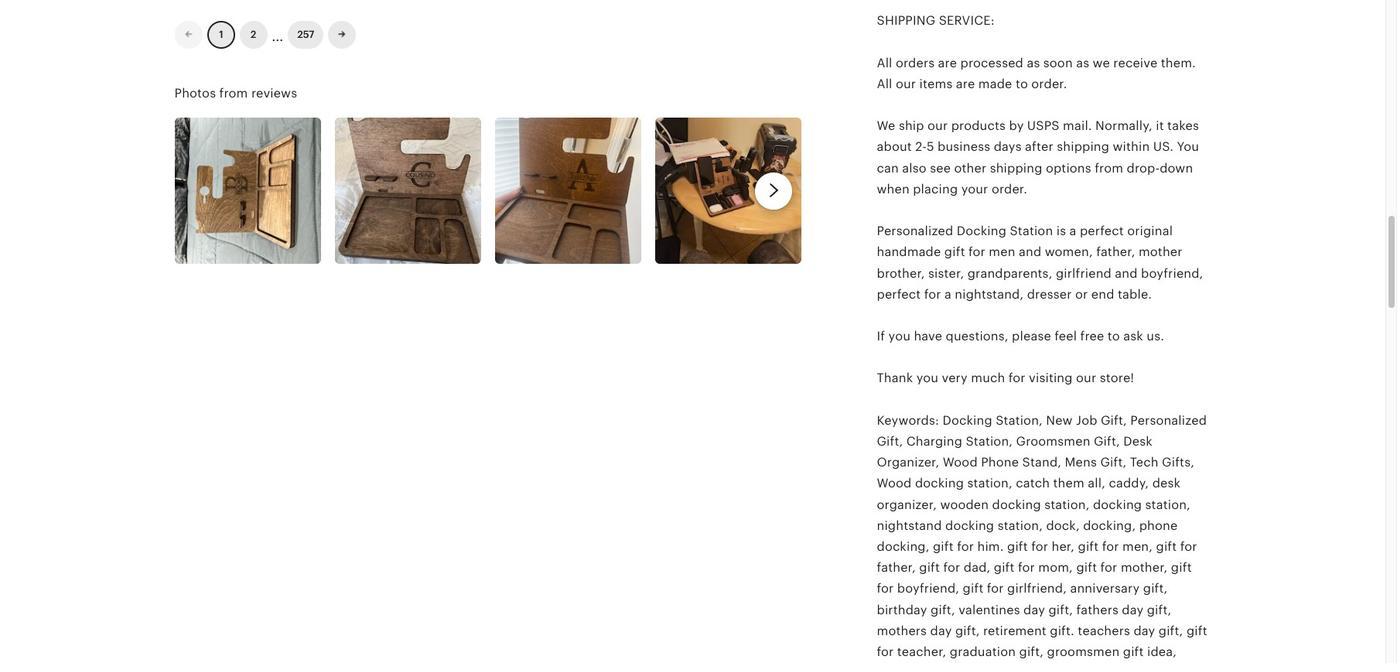 Task type: describe. For each thing, give the bounding box(es) containing it.
1 as from the left
[[1027, 55, 1040, 70]]

docking for station,
[[943, 413, 992, 428]]

groomsmen
[[1016, 434, 1091, 449]]

1
[[219, 29, 223, 40]]

2 all from the top
[[877, 76, 893, 91]]

all orders are processed as soon as we receive them. all our items are made to order.
[[877, 55, 1196, 91]]

see
[[930, 161, 951, 175]]

grandparents,
[[968, 266, 1053, 280]]

0 vertical spatial a
[[1070, 224, 1077, 238]]

0 horizontal spatial from
[[219, 86, 248, 101]]

for left dad,
[[944, 560, 960, 575]]

nightstand,
[[955, 287, 1024, 302]]

mens
[[1065, 455, 1097, 470]]

2
[[250, 29, 256, 40]]

all,
[[1088, 476, 1106, 491]]

down
[[1160, 161, 1193, 175]]

thank
[[877, 371, 913, 386]]

men,
[[1123, 539, 1153, 554]]

dad,
[[964, 560, 991, 575]]

father, inside personalized docking station is a perfect original handmade gift for men and women, father, mother brother, sister, grandparents, girlfriend and boyfriend, perfect for a nightstand, dresser or end table.
[[1096, 245, 1135, 259]]

2-
[[915, 140, 927, 154]]

order. inside all orders are processed as soon as we receive them. all our items are made to order.
[[1032, 76, 1067, 91]]

ask
[[1124, 329, 1143, 344]]

1 horizontal spatial perfect
[[1080, 224, 1124, 238]]

station, down desk
[[1146, 497, 1191, 512]]

them.
[[1161, 55, 1196, 70]]

2 as from the left
[[1076, 55, 1090, 70]]

feel
[[1055, 329, 1077, 344]]

photos
[[174, 86, 216, 101]]

2 link
[[239, 21, 267, 49]]

0 horizontal spatial docking,
[[877, 539, 930, 554]]

for up birthday in the right of the page
[[877, 581, 894, 596]]

orders
[[896, 55, 935, 70]]

made
[[979, 76, 1012, 91]]

other
[[954, 161, 987, 175]]

caddy,
[[1109, 476, 1149, 491]]

5
[[927, 140, 934, 154]]

day up teacher,
[[930, 623, 952, 638]]

options
[[1046, 161, 1092, 175]]

days
[[994, 140, 1022, 154]]

visiting
[[1029, 371, 1073, 386]]

for up anniversary
[[1101, 560, 1118, 575]]

when
[[877, 182, 910, 196]]

catch
[[1016, 476, 1050, 491]]

or
[[1075, 287, 1088, 302]]

questions,
[[946, 329, 1009, 344]]

dock,
[[1046, 518, 1080, 533]]

0 vertical spatial are
[[938, 55, 957, 70]]

mail.
[[1063, 119, 1092, 133]]

day down girlfriend,
[[1024, 602, 1045, 617]]

docking down caddy,
[[1093, 497, 1142, 512]]

if you have questions, please feel free to ask us.
[[877, 329, 1164, 344]]

thank you very much for visiting our store!
[[877, 371, 1134, 386]]

brother,
[[877, 266, 925, 280]]

for left men
[[969, 245, 986, 259]]

for up girlfriend,
[[1018, 560, 1035, 575]]

drop-
[[1127, 161, 1160, 175]]

257 link
[[288, 21, 324, 49]]

for down sister,
[[924, 287, 941, 302]]

boyfriend, inside 'keywords: docking station, new job gift, personalized gift, charging station, groomsmen gift, desk organizer, wood phone stand, mens gift, tech gifts, wood docking station, catch them all, caddy, desk organizer, wooden docking station, docking station, nightstand docking station, dock, docking, phone docking, gift for him. gift for her, gift for men, gift for father, gift for dad, gift for mom, gift for mother, gift for boyfriend, gift for girlfriend, anniversary gift, birthday gift, valentines day gift, fathers day gift, mothers day gift, retirement gift. teachers day gift, gift for teacher, graduation gift, groomsmen'
[[897, 581, 960, 596]]

0 horizontal spatial shipping
[[990, 161, 1043, 175]]

table.
[[1118, 287, 1152, 302]]

new
[[1046, 413, 1073, 428]]

you
[[1177, 140, 1199, 154]]

birthday
[[877, 602, 927, 617]]

them
[[1053, 476, 1085, 491]]

for left her,
[[1032, 539, 1048, 554]]

for up valentines at the bottom right of page
[[987, 581, 1004, 596]]

you for thank
[[917, 371, 939, 386]]

0 vertical spatial wood
[[943, 455, 978, 470]]

1 vertical spatial are
[[956, 76, 975, 91]]

men
[[989, 245, 1016, 259]]

retirement
[[983, 623, 1047, 638]]

station, down "them"
[[1045, 497, 1090, 512]]

products
[[951, 119, 1006, 133]]

personalized inside 'keywords: docking station, new job gift, personalized gift, charging station, groomsmen gift, desk organizer, wood phone stand, mens gift, tech gifts, wood docking station, catch them all, caddy, desk organizer, wooden docking station, docking station, nightstand docking station, dock, docking, phone docking, gift for him. gift for her, gift for men, gift for father, gift for dad, gift for mom, gift for mother, gift for boyfriend, gift for girlfriend, anniversary gift, birthday gift, valentines day gift, fathers day gift, mothers day gift, retirement gift. teachers day gift, gift for teacher, graduation gift, groomsmen'
[[1131, 413, 1207, 428]]

phone
[[981, 455, 1019, 470]]

charging
[[907, 434, 963, 449]]

about
[[877, 140, 912, 154]]

0 vertical spatial and
[[1019, 245, 1042, 259]]

mom,
[[1039, 560, 1073, 575]]

for up dad,
[[957, 539, 974, 554]]

graduation
[[950, 644, 1016, 659]]

soon
[[1044, 55, 1073, 70]]

teacher,
[[897, 644, 947, 659]]

shipping
[[877, 13, 936, 28]]

photos from reviews
[[174, 86, 297, 101]]

women,
[[1045, 245, 1093, 259]]

nightstand
[[877, 518, 942, 533]]

store!
[[1100, 371, 1134, 386]]

tech
[[1130, 455, 1159, 470]]

it
[[1156, 119, 1164, 133]]

dresser
[[1027, 287, 1072, 302]]

mothers
[[877, 623, 927, 638]]

phone
[[1139, 518, 1178, 533]]

gift, down "keywords:"
[[877, 434, 903, 449]]

to inside all orders are processed as soon as we receive them. all our items are made to order.
[[1016, 76, 1028, 91]]

us.
[[1153, 140, 1174, 154]]

placing
[[913, 182, 958, 196]]

1 vertical spatial wood
[[877, 476, 912, 491]]

end
[[1092, 287, 1115, 302]]

1 vertical spatial perfect
[[877, 287, 921, 302]]

station
[[1010, 224, 1053, 238]]

wooden
[[940, 497, 989, 512]]



Task type: locate. For each thing, give the bounding box(es) containing it.
usps
[[1027, 119, 1060, 133]]

2 vertical spatial our
[[1076, 371, 1097, 386]]

docking,
[[1083, 518, 1136, 533], [877, 539, 930, 554]]

and
[[1019, 245, 1042, 259], [1115, 266, 1138, 280]]

from inside we ship our products by usps mail. normally, it takes about 2-5 business days after shipping within us. you can also see other shipping options from drop-down when placing your order.
[[1095, 161, 1124, 175]]

teachers
[[1078, 623, 1130, 638]]

father, inside 'keywords: docking station, new job gift, personalized gift, charging station, groomsmen gift, desk organizer, wood phone stand, mens gift, tech gifts, wood docking station, catch them all, caddy, desk organizer, wooden docking station, docking station, nightstand docking station, dock, docking, phone docking, gift for him. gift for her, gift for men, gift for father, gift for dad, gift for mom, gift for mother, gift for boyfriend, gift for girlfriend, anniversary gift, birthday gift, valentines day gift, fathers day gift, mothers day gift, retirement gift. teachers day gift, gift for teacher, graduation gift, groomsmen'
[[877, 560, 916, 575]]

can
[[877, 161, 899, 175]]

0 vertical spatial you
[[889, 329, 911, 344]]

docking inside 'keywords: docking station, new job gift, personalized gift, charging station, groomsmen gift, desk organizer, wood phone stand, mens gift, tech gifts, wood docking station, catch them all, caddy, desk organizer, wooden docking station, docking station, nightstand docking station, dock, docking, phone docking, gift for him. gift for her, gift for men, gift for father, gift for dad, gift for mom, gift for mother, gift for boyfriend, gift for girlfriend, anniversary gift, birthday gift, valentines day gift, fathers day gift, mothers day gift, retirement gift. teachers day gift, gift for teacher, graduation gift, groomsmen'
[[943, 413, 992, 428]]

order. down soon
[[1032, 76, 1067, 91]]

valentines
[[959, 602, 1020, 617]]

0 vertical spatial order.
[[1032, 76, 1067, 91]]

after
[[1025, 140, 1054, 154]]

as left soon
[[1027, 55, 1040, 70]]

1 horizontal spatial to
[[1108, 329, 1120, 344]]

1 vertical spatial and
[[1115, 266, 1138, 280]]

wood up "organizer,"
[[877, 476, 912, 491]]

a down sister,
[[945, 287, 952, 302]]

0 horizontal spatial to
[[1016, 76, 1028, 91]]

stand,
[[1022, 455, 1062, 470]]

gifts,
[[1162, 455, 1195, 470]]

0 horizontal spatial a
[[945, 287, 952, 302]]

personalized docking station is a perfect original handmade gift for men and women, father, mother brother, sister, grandparents, girlfriend and boyfriend, perfect for a nightstand, dresser or end table.
[[877, 224, 1203, 302]]

anniversary
[[1070, 581, 1140, 596]]

for right men,
[[1180, 539, 1197, 554]]

desk
[[1124, 434, 1153, 449]]

1 vertical spatial station,
[[966, 434, 1013, 449]]

docking
[[957, 224, 1007, 238], [943, 413, 992, 428]]

0 vertical spatial from
[[219, 86, 248, 101]]

0 vertical spatial docking,
[[1083, 518, 1136, 533]]

him.
[[978, 539, 1004, 554]]

0 vertical spatial our
[[896, 76, 916, 91]]

from right photos
[[219, 86, 248, 101]]

our up 5
[[928, 119, 948, 133]]

1 horizontal spatial order.
[[1032, 76, 1067, 91]]

keywords: docking station, new job gift, personalized gift, charging station, groomsmen gift, desk organizer, wood phone stand, mens gift, tech gifts, wood docking station, catch them all, caddy, desk organizer, wooden docking station, docking station, nightstand docking station, dock, docking, phone docking, gift for him. gift for her, gift for men, gift for father, gift for dad, gift for mom, gift for mother, gift for boyfriend, gift for girlfriend, anniversary gift, birthday gift, valentines day gift, fathers day gift, mothers day gift, retirement gift. teachers day gift, gift for teacher, graduation gift, groomsmen
[[877, 413, 1208, 663]]

our inside all orders are processed as soon as we receive them. all our items are made to order.
[[896, 76, 916, 91]]

a
[[1070, 224, 1077, 238], [945, 287, 952, 302]]

very
[[942, 371, 968, 386]]

0 vertical spatial station,
[[996, 413, 1043, 428]]

you right if
[[889, 329, 911, 344]]

1 vertical spatial boyfriend,
[[897, 581, 960, 596]]

organizer,
[[877, 455, 940, 470]]

boyfriend, up birthday in the right of the page
[[897, 581, 960, 596]]

free
[[1080, 329, 1104, 344]]

1 vertical spatial from
[[1095, 161, 1124, 175]]

docking up men
[[957, 224, 1007, 238]]

station,
[[968, 476, 1013, 491], [1045, 497, 1090, 512], [1146, 497, 1191, 512], [998, 518, 1043, 533]]

0 vertical spatial personalized
[[877, 224, 953, 238]]

is
[[1057, 224, 1066, 238]]

also
[[902, 161, 927, 175]]

docking, up men,
[[1083, 518, 1136, 533]]

…
[[272, 23, 283, 46]]

mother,
[[1121, 560, 1168, 575]]

father, up birthday in the right of the page
[[877, 560, 916, 575]]

to right made
[[1016, 76, 1028, 91]]

to left 'ask'
[[1108, 329, 1120, 344]]

docking inside personalized docking station is a perfect original handmade gift for men and women, father, mother brother, sister, grandparents, girlfriend and boyfriend, perfect for a nightstand, dresser or end table.
[[957, 224, 1007, 238]]

personalized inside personalized docking station is a perfect original handmade gift for men and women, father, mother brother, sister, grandparents, girlfriend and boyfriend, perfect for a nightstand, dresser or end table.
[[877, 224, 953, 238]]

a right is
[[1070, 224, 1077, 238]]

1 all from the top
[[877, 55, 893, 70]]

her,
[[1052, 539, 1075, 554]]

perfect up 'women,' at top
[[1080, 224, 1124, 238]]

our down the orders
[[896, 76, 916, 91]]

sister,
[[929, 266, 964, 280]]

0 vertical spatial boyfriend,
[[1141, 266, 1203, 280]]

ship
[[899, 119, 924, 133]]

original
[[1127, 224, 1173, 238]]

shipping service:
[[877, 13, 995, 28]]

personalized up desk
[[1131, 413, 1207, 428]]

all left the orders
[[877, 55, 893, 70]]

1 vertical spatial docking,
[[877, 539, 930, 554]]

1 horizontal spatial personalized
[[1131, 413, 1207, 428]]

1 horizontal spatial a
[[1070, 224, 1077, 238]]

have
[[914, 329, 943, 344]]

items
[[920, 76, 953, 91]]

mother
[[1139, 245, 1183, 259]]

our
[[896, 76, 916, 91], [928, 119, 948, 133], [1076, 371, 1097, 386]]

business
[[938, 140, 991, 154]]

1 horizontal spatial father,
[[1096, 245, 1135, 259]]

1 vertical spatial all
[[877, 76, 893, 91]]

1 horizontal spatial boyfriend,
[[1141, 266, 1203, 280]]

docking up charging
[[943, 413, 992, 428]]

your
[[961, 182, 988, 196]]

docking up the wooden
[[915, 476, 964, 491]]

all up we
[[877, 76, 893, 91]]

we
[[877, 119, 896, 133]]

1 vertical spatial a
[[945, 287, 952, 302]]

1 vertical spatial you
[[917, 371, 939, 386]]

2 horizontal spatial our
[[1076, 371, 1097, 386]]

0 horizontal spatial father,
[[877, 560, 916, 575]]

gift
[[945, 245, 965, 259], [933, 539, 954, 554], [1007, 539, 1028, 554], [1078, 539, 1099, 554], [1156, 539, 1177, 554], [919, 560, 940, 575], [994, 560, 1015, 575], [1077, 560, 1097, 575], [1171, 560, 1192, 575], [963, 581, 984, 596], [1187, 623, 1208, 638]]

1 horizontal spatial you
[[917, 371, 939, 386]]

0 vertical spatial perfect
[[1080, 224, 1124, 238]]

station, down phone on the bottom of the page
[[968, 476, 1013, 491]]

father, up girlfriend
[[1096, 245, 1135, 259]]

1 vertical spatial docking
[[943, 413, 992, 428]]

0 horizontal spatial order.
[[992, 182, 1028, 196]]

all
[[877, 55, 893, 70], [877, 76, 893, 91]]

1 horizontal spatial from
[[1095, 161, 1124, 175]]

our left the store!
[[1076, 371, 1097, 386]]

0 vertical spatial to
[[1016, 76, 1028, 91]]

1 horizontal spatial docking,
[[1083, 518, 1136, 533]]

from down within
[[1095, 161, 1124, 175]]

personalized
[[877, 224, 953, 238], [1131, 413, 1207, 428]]

docking down the wooden
[[945, 518, 994, 533]]

father,
[[1096, 245, 1135, 259], [877, 560, 916, 575]]

0 horizontal spatial personalized
[[877, 224, 953, 238]]

gift inside personalized docking station is a perfect original handmade gift for men and women, father, mother brother, sister, grandparents, girlfriend and boyfriend, perfect for a nightstand, dresser or end table.
[[945, 245, 965, 259]]

station, up the groomsmen
[[996, 413, 1043, 428]]

0 horizontal spatial and
[[1019, 245, 1042, 259]]

0 vertical spatial all
[[877, 55, 893, 70]]

1 horizontal spatial and
[[1115, 266, 1138, 280]]

receive
[[1114, 55, 1158, 70]]

0 vertical spatial shipping
[[1057, 140, 1110, 154]]

for right the much
[[1009, 371, 1026, 386]]

0 horizontal spatial boyfriend,
[[897, 581, 960, 596]]

personalized up 'handmade'
[[877, 224, 953, 238]]

fathers
[[1077, 602, 1119, 617]]

0 horizontal spatial wood
[[877, 476, 912, 491]]

docking for for
[[957, 224, 1007, 238]]

1 vertical spatial to
[[1108, 329, 1120, 344]]

we
[[1093, 55, 1110, 70]]

organizer,
[[877, 497, 937, 512]]

1 vertical spatial father,
[[877, 560, 916, 575]]

gift.
[[1050, 623, 1075, 638]]

0 horizontal spatial you
[[889, 329, 911, 344]]

handmade
[[877, 245, 941, 259]]

1 link
[[207, 21, 235, 49]]

257
[[297, 29, 314, 40]]

gift, up caddy,
[[1101, 455, 1127, 470]]

girlfriend,
[[1007, 581, 1067, 596]]

docking
[[915, 476, 964, 491], [992, 497, 1041, 512], [1093, 497, 1142, 512], [945, 518, 994, 533]]

day right teachers
[[1134, 623, 1155, 638]]

1 horizontal spatial shipping
[[1057, 140, 1110, 154]]

normally,
[[1096, 119, 1153, 133]]

are up items on the top right of the page
[[938, 55, 957, 70]]

0 horizontal spatial our
[[896, 76, 916, 91]]

are
[[938, 55, 957, 70], [956, 76, 975, 91]]

for down mothers
[[877, 644, 894, 659]]

wood
[[943, 455, 978, 470], [877, 476, 912, 491]]

0 horizontal spatial perfect
[[877, 287, 921, 302]]

boyfriend, down the mother
[[1141, 266, 1203, 280]]

and down station
[[1019, 245, 1042, 259]]

station, up him.
[[998, 518, 1043, 533]]

station, up phone on the bottom of the page
[[966, 434, 1013, 449]]

you
[[889, 329, 911, 344], [917, 371, 939, 386]]

are right items on the top right of the page
[[956, 76, 975, 91]]

please
[[1012, 329, 1051, 344]]

and up table.
[[1115, 266, 1138, 280]]

1 vertical spatial our
[[928, 119, 948, 133]]

0 horizontal spatial as
[[1027, 55, 1040, 70]]

1 vertical spatial shipping
[[990, 161, 1043, 175]]

shipping
[[1057, 140, 1110, 154], [990, 161, 1043, 175]]

gift, down job
[[1094, 434, 1120, 449]]

order. inside we ship our products by usps mail. normally, it takes about 2-5 business days after shipping within us. you can also see other shipping options from drop-down when placing your order.
[[992, 182, 1028, 196]]

station,
[[996, 413, 1043, 428], [966, 434, 1013, 449]]

boyfriend,
[[1141, 266, 1203, 280], [897, 581, 960, 596]]

shipping down 'mail.'
[[1057, 140, 1110, 154]]

we ship our products by usps mail. normally, it takes about 2-5 business days after shipping within us. you can also see other shipping options from drop-down when placing your order.
[[877, 119, 1199, 196]]

keywords:
[[877, 413, 939, 428]]

much
[[971, 371, 1005, 386]]

day
[[1024, 602, 1045, 617], [1122, 602, 1144, 617], [930, 623, 952, 638], [1134, 623, 1155, 638]]

docking down catch
[[992, 497, 1041, 512]]

1 horizontal spatial our
[[928, 119, 948, 133]]

for left men,
[[1102, 539, 1119, 554]]

as left we
[[1076, 55, 1090, 70]]

perfect down brother, at top
[[877, 287, 921, 302]]

order. right the your
[[992, 182, 1028, 196]]

you left very
[[917, 371, 939, 386]]

docking, down nightstand
[[877, 539, 930, 554]]

1 horizontal spatial wood
[[943, 455, 978, 470]]

day down anniversary
[[1122, 602, 1144, 617]]

shipping down "days"
[[990, 161, 1043, 175]]

boyfriend, inside personalized docking station is a perfect original handmade gift for men and women, father, mother brother, sister, grandparents, girlfriend and boyfriend, perfect for a nightstand, dresser or end table.
[[1141, 266, 1203, 280]]

0 vertical spatial docking
[[957, 224, 1007, 238]]

you for if
[[889, 329, 911, 344]]

job
[[1076, 413, 1098, 428]]

0 vertical spatial father,
[[1096, 245, 1135, 259]]

us.
[[1147, 329, 1164, 344]]

1 vertical spatial order.
[[992, 182, 1028, 196]]

girlfriend
[[1056, 266, 1112, 280]]

by
[[1009, 119, 1024, 133]]

1 vertical spatial personalized
[[1131, 413, 1207, 428]]

as
[[1027, 55, 1040, 70], [1076, 55, 1090, 70]]

1 horizontal spatial as
[[1076, 55, 1090, 70]]

wood down charging
[[943, 455, 978, 470]]

gift, right job
[[1101, 413, 1127, 428]]

our inside we ship our products by usps mail. normally, it takes about 2-5 business days after shipping within us. you can also see other shipping options from drop-down when placing your order.
[[928, 119, 948, 133]]



Task type: vqa. For each thing, say whether or not it's contained in the screenshot.
Email to recipient Email
no



